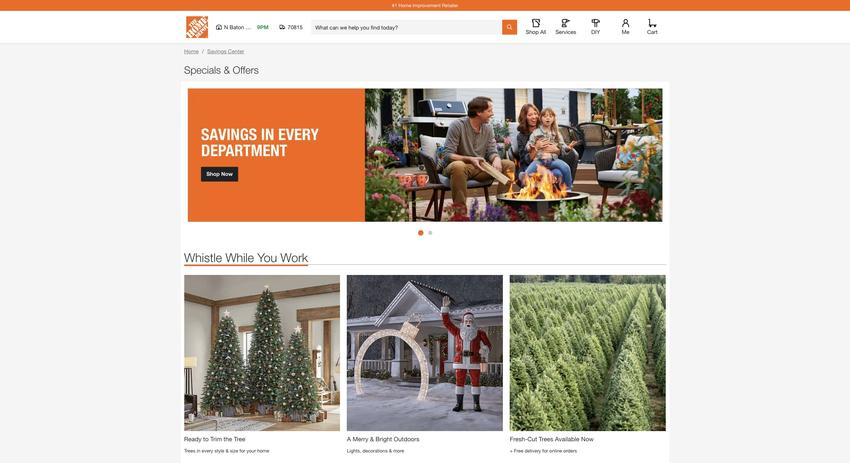 Task type: vqa. For each thing, say whether or not it's contained in the screenshot.
Share
no



Task type: locate. For each thing, give the bounding box(es) containing it.
shop all
[[526, 29, 547, 35]]

0 vertical spatial home
[[399, 2, 412, 8]]

savings center link
[[207, 48, 245, 54]]

orders
[[564, 448, 577, 454]]

0 horizontal spatial for
[[240, 448, 245, 454]]

0 horizontal spatial home
[[184, 48, 199, 54]]

#1 home improvement retailer
[[392, 2, 459, 8]]

& left "size" at the left of the page
[[226, 448, 229, 454]]

0 vertical spatial trees
[[539, 436, 554, 443]]

trees up the + free delivery for online orders at bottom
[[539, 436, 554, 443]]

retailer
[[442, 2, 459, 8]]

1  image from the left
[[184, 275, 341, 431]]

3  image from the left
[[510, 275, 667, 431]]

diy
[[592, 29, 601, 35]]

ready to trim the tree
[[184, 436, 246, 443]]

& down savings center
[[224, 64, 230, 76]]

1 horizontal spatial trees
[[539, 436, 554, 443]]

n
[[224, 24, 228, 30]]

trim
[[211, 436, 222, 443]]

delivery
[[525, 448, 542, 454]]

1 horizontal spatial for
[[543, 448, 549, 454]]

trees in every style & size for your home
[[184, 448, 269, 454]]

a merry & bright outdoors
[[347, 436, 420, 443]]

cut
[[528, 436, 538, 443]]

home right #1
[[399, 2, 412, 8]]

while
[[226, 250, 254, 265]]

home link
[[184, 48, 199, 54]]

0 horizontal spatial trees
[[184, 448, 196, 454]]

70815 button
[[280, 24, 303, 31]]

 image for outdoors
[[347, 275, 504, 431]]

&
[[224, 64, 230, 76], [370, 436, 374, 443], [226, 448, 229, 454], [389, 448, 392, 454]]

the home depot logo image
[[186, 16, 208, 38]]

work
[[281, 250, 308, 265]]

for right "size" at the left of the page
[[240, 448, 245, 454]]

1 horizontal spatial  image
[[347, 275, 504, 431]]

0 horizontal spatial  image
[[184, 275, 341, 431]]

70815
[[288, 24, 303, 30]]

home up specials
[[184, 48, 199, 54]]

style
[[215, 448, 225, 454]]

now
[[582, 436, 594, 443]]

me
[[622, 29, 630, 35]]

online
[[550, 448, 563, 454]]

home
[[399, 2, 412, 8], [184, 48, 199, 54]]

+
[[510, 448, 513, 454]]

& left more
[[389, 448, 392, 454]]

savings
[[207, 48, 227, 54]]

offers
[[233, 64, 259, 76]]

for
[[240, 448, 245, 454], [543, 448, 549, 454]]

trees left the in
[[184, 448, 196, 454]]

your
[[247, 448, 256, 454]]

9pm
[[257, 24, 269, 30]]

you
[[258, 250, 277, 265]]

for left online
[[543, 448, 549, 454]]

services
[[556, 29, 577, 35]]

2  image from the left
[[347, 275, 504, 431]]

& right the merry
[[370, 436, 374, 443]]

tree
[[234, 436, 246, 443]]

fresh-
[[510, 436, 528, 443]]

 image
[[184, 275, 341, 431], [347, 275, 504, 431], [510, 275, 667, 431]]

cart link
[[646, 19, 660, 35]]

2 horizontal spatial  image
[[510, 275, 667, 431]]

more
[[394, 448, 404, 454]]

fresh-cut trees available now
[[510, 436, 594, 443]]

 image for tree
[[184, 275, 341, 431]]

trees
[[539, 436, 554, 443], [184, 448, 196, 454]]



Task type: describe. For each thing, give the bounding box(es) containing it.
2 for from the left
[[543, 448, 549, 454]]

#1
[[392, 2, 398, 8]]

whistle
[[184, 250, 222, 265]]

bright
[[376, 436, 392, 443]]

1 vertical spatial home
[[184, 48, 199, 54]]

specials
[[184, 64, 221, 76]]

n baton rouge
[[224, 24, 262, 30]]

available
[[556, 436, 580, 443]]

shop
[[526, 29, 539, 35]]

+ free delivery for online orders
[[510, 448, 577, 454]]

whistle while you work
[[184, 250, 308, 265]]

What can we help you find today? search field
[[316, 20, 502, 34]]

size
[[230, 448, 238, 454]]

home
[[257, 448, 269, 454]]

every
[[202, 448, 213, 454]]

 image for now
[[510, 275, 667, 431]]

free
[[515, 448, 524, 454]]

1 for from the left
[[240, 448, 245, 454]]

baton
[[230, 24, 244, 30]]

specials & offers
[[184, 64, 259, 76]]

in
[[197, 448, 201, 454]]

diy button
[[585, 19, 607, 35]]

all
[[541, 29, 547, 35]]

to
[[203, 436, 209, 443]]

rouge
[[246, 24, 262, 30]]

center
[[228, 48, 245, 54]]

outdoors
[[394, 436, 420, 443]]

lights, decorations & more
[[347, 448, 404, 454]]

me button
[[615, 19, 637, 35]]

lights,
[[347, 448, 362, 454]]

ready
[[184, 436, 202, 443]]

1 horizontal spatial home
[[399, 2, 412, 8]]

cart
[[648, 29, 658, 35]]

1 vertical spatial trees
[[184, 448, 196, 454]]

decorations
[[363, 448, 388, 454]]

merry
[[353, 436, 369, 443]]

savings center
[[207, 48, 245, 54]]

improvement
[[413, 2, 441, 8]]

the
[[224, 436, 232, 443]]

services button
[[556, 19, 577, 35]]

shop all button
[[526, 19, 547, 35]]

a
[[347, 436, 351, 443]]

savings in every department image
[[188, 88, 663, 222]]



